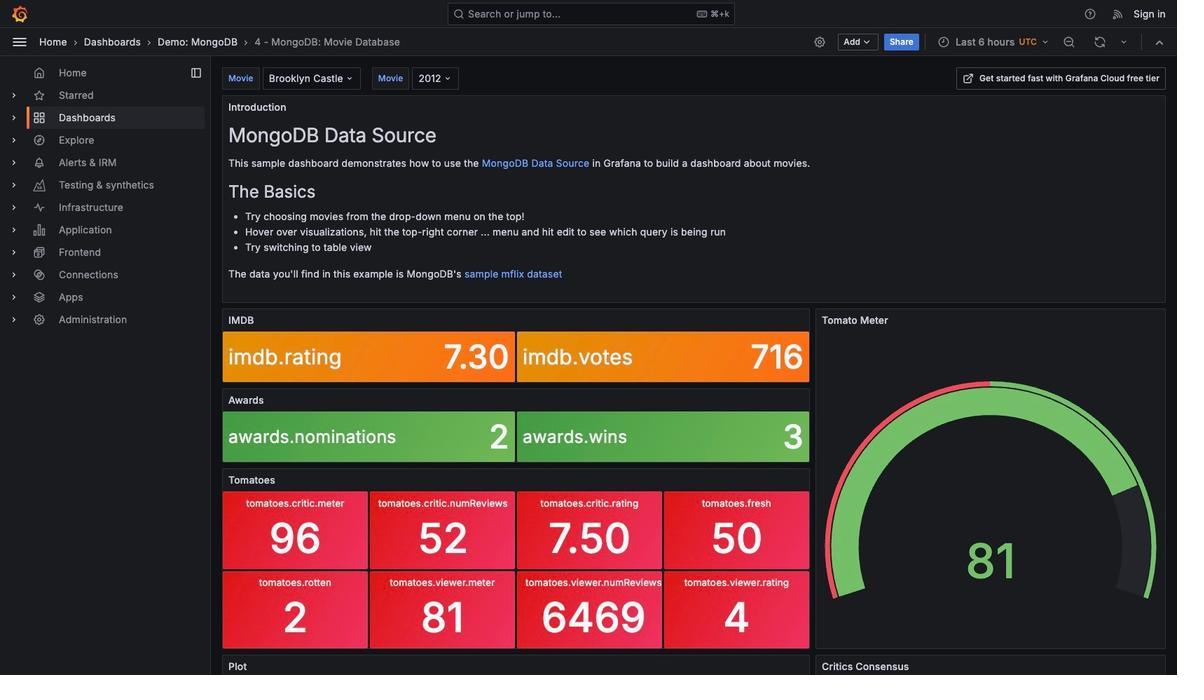 Task type: locate. For each thing, give the bounding box(es) containing it.
zoom out time range image
[[1064, 35, 1076, 48]]

expand section starred image
[[8, 90, 20, 101]]

expand section frontend image
[[8, 247, 20, 258]]

grafana image
[[11, 5, 28, 22]]

expand section dashboards image
[[8, 112, 20, 123]]

expand section connections image
[[8, 269, 20, 280]]

expand section administration image
[[8, 314, 20, 325]]

expand section apps image
[[8, 292, 20, 303]]

close menu image
[[11, 33, 28, 50]]

news image
[[1113, 7, 1125, 20]]

auto refresh turned off. choose refresh time interval image
[[1119, 36, 1130, 47]]

expand section alerts & irm image
[[8, 157, 20, 168]]



Task type: vqa. For each thing, say whether or not it's contained in the screenshot.
Close menu icon
yes



Task type: describe. For each thing, give the bounding box(es) containing it.
dashboard settings image
[[814, 35, 827, 48]]

expand section application image
[[8, 224, 20, 236]]

refresh dashboard image
[[1095, 35, 1107, 48]]

expand section infrastructure image
[[8, 202, 20, 213]]

expand section explore image
[[8, 135, 20, 146]]

help image
[[1085, 7, 1097, 20]]

expand section testing & synthetics image
[[8, 180, 20, 191]]

navigation element
[[0, 56, 210, 342]]

undock menu image
[[191, 67, 202, 79]]



